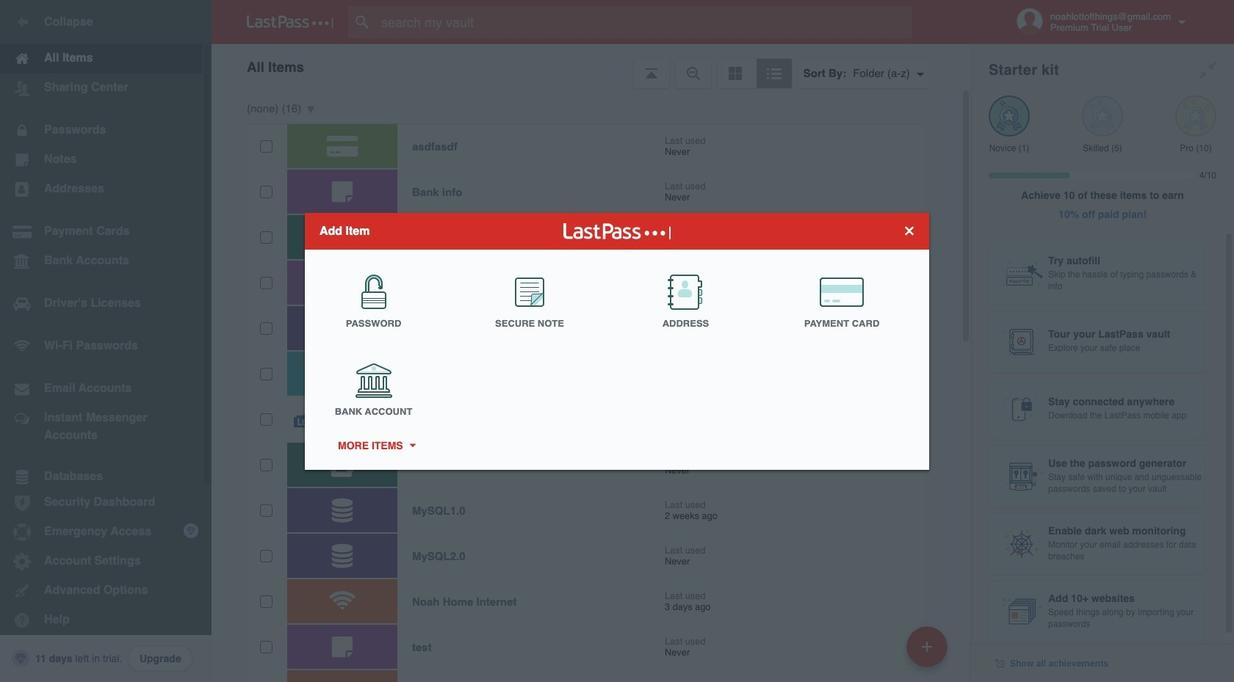 Task type: locate. For each thing, give the bounding box(es) containing it.
search my vault text field
[[348, 6, 935, 38]]

dialog
[[305, 213, 929, 470]]

new item image
[[922, 642, 932, 652]]

lastpass image
[[247, 15, 334, 29]]



Task type: describe. For each thing, give the bounding box(es) containing it.
main navigation navigation
[[0, 0, 212, 683]]

new item navigation
[[901, 622, 957, 683]]

Search search field
[[348, 6, 935, 38]]

caret right image
[[407, 444, 417, 447]]

vault options navigation
[[212, 44, 971, 88]]



